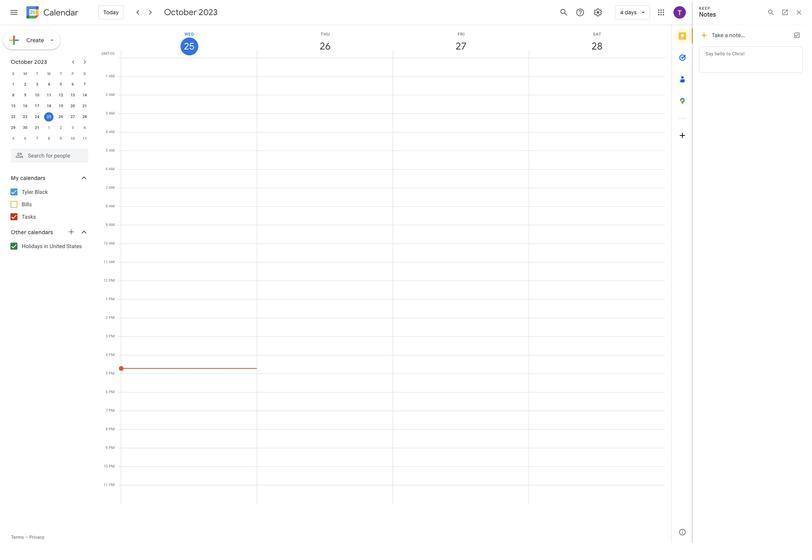 Task type: locate. For each thing, give the bounding box(es) containing it.
14
[[83, 93, 87, 97]]

6 down 30 element
[[24, 136, 26, 141]]

27 inside column header
[[455, 40, 466, 53]]

calendars
[[20, 175, 45, 182], [28, 229, 53, 236]]

0 horizontal spatial 26
[[59, 115, 63, 119]]

14 element
[[80, 91, 89, 100]]

6 am from the top
[[109, 167, 115, 171]]

f
[[72, 72, 74, 76]]

12 element
[[56, 91, 66, 100]]

2 down the 1 pm on the bottom left
[[106, 316, 108, 320]]

am
[[109, 74, 115, 78], [109, 93, 115, 97], [109, 111, 115, 115], [109, 130, 115, 134], [109, 148, 115, 153], [109, 167, 115, 171], [109, 186, 115, 190], [109, 204, 115, 209], [109, 223, 115, 227], [109, 241, 115, 246], [109, 260, 115, 264]]

terms – privacy
[[11, 535, 44, 541]]

25 down 18 element
[[47, 115, 51, 119]]

3 up 10 element
[[36, 82, 38, 86]]

3 am from the top
[[109, 111, 115, 115]]

1 horizontal spatial t
[[60, 72, 62, 76]]

11 down november 4 element
[[83, 136, 87, 141]]

8 am from the top
[[109, 204, 115, 209]]

2 down 1 am
[[106, 93, 108, 97]]

12 for 12
[[59, 93, 63, 97]]

october 2023
[[164, 7, 218, 18], [11, 59, 47, 65]]

12
[[59, 93, 63, 97], [104, 279, 108, 283]]

pm up 5 pm
[[109, 353, 115, 357]]

10
[[35, 93, 39, 97], [71, 136, 75, 141], [103, 241, 108, 246], [104, 465, 108, 469]]

black
[[35, 189, 48, 195]]

7
[[84, 82, 86, 86], [36, 136, 38, 141], [106, 186, 108, 190], [106, 409, 108, 413]]

1 horizontal spatial 26
[[319, 40, 330, 53]]

november 2 element
[[56, 123, 66, 133]]

6
[[72, 82, 74, 86], [24, 136, 26, 141], [106, 167, 108, 171], [106, 390, 108, 395]]

0 horizontal spatial s
[[12, 72, 14, 76]]

my calendars button
[[2, 172, 96, 184]]

am down 9 am
[[109, 241, 115, 246]]

4 for 4 am
[[106, 130, 108, 134]]

26 down 19 element
[[59, 115, 63, 119]]

10 up 11 am
[[103, 241, 108, 246]]

27 inside "row"
[[71, 115, 75, 119]]

27 element
[[68, 112, 77, 122]]

pm down 6 pm
[[109, 409, 115, 413]]

25 down wed
[[184, 40, 194, 53]]

31
[[35, 126, 39, 130]]

october 2023 grid
[[7, 68, 91, 144]]

22
[[11, 115, 16, 119]]

am for 5 am
[[109, 148, 115, 153]]

11 for 11 pm
[[104, 483, 108, 488]]

am down 1 am
[[109, 93, 115, 97]]

4 inside popup button
[[620, 9, 624, 16]]

27
[[455, 40, 466, 53], [71, 115, 75, 119]]

0 vertical spatial 28
[[591, 40, 602, 53]]

w
[[47, 72, 51, 76]]

1 horizontal spatial s
[[84, 72, 86, 76]]

3 for november 3 element
[[72, 126, 74, 130]]

0 vertical spatial 27
[[455, 40, 466, 53]]

cell
[[119, 58, 257, 505], [257, 58, 393, 505], [393, 58, 529, 505], [529, 58, 665, 505]]

28 down 21 element
[[83, 115, 87, 119]]

5 am
[[106, 148, 115, 153]]

1 am from the top
[[109, 74, 115, 78]]

1 horizontal spatial 25
[[184, 40, 194, 53]]

15
[[11, 104, 16, 108]]

wed 25
[[184, 32, 194, 53]]

10 am
[[103, 241, 115, 246]]

1 vertical spatial 27
[[71, 115, 75, 119]]

30 element
[[21, 123, 30, 133]]

terms
[[11, 535, 24, 541]]

7 pm from the top
[[109, 390, 115, 395]]

5 pm from the top
[[109, 353, 115, 357]]

8 up 9 am
[[106, 204, 108, 209]]

1 pm
[[106, 297, 115, 302]]

8 for november 8 element
[[48, 136, 50, 141]]

my
[[11, 175, 19, 182]]

6 up 7 pm
[[106, 390, 108, 395]]

bills
[[22, 202, 32, 208]]

m
[[24, 72, 27, 76]]

am down 8 am
[[109, 223, 115, 227]]

calendar element
[[25, 5, 78, 22]]

grid containing 26
[[99, 25, 672, 544]]

4 days
[[620, 9, 637, 16]]

25 column header
[[121, 25, 257, 58]]

row containing 8
[[7, 90, 91, 101]]

10 up 11 pm
[[104, 465, 108, 469]]

1 s from the left
[[12, 72, 14, 76]]

0 vertical spatial october
[[164, 7, 197, 18]]

28
[[591, 40, 602, 53], [83, 115, 87, 119]]

9 am from the top
[[109, 223, 115, 227]]

10 for 10 pm
[[104, 465, 108, 469]]

3 pm from the top
[[109, 316, 115, 320]]

0 vertical spatial 26
[[319, 40, 330, 53]]

30
[[23, 126, 27, 130]]

0 horizontal spatial 28
[[83, 115, 87, 119]]

1 vertical spatial october 2023
[[11, 59, 47, 65]]

3 down 2 pm
[[106, 334, 108, 339]]

28 inside column header
[[591, 40, 602, 53]]

am for 3 am
[[109, 111, 115, 115]]

22 element
[[9, 112, 18, 122]]

4 am from the top
[[109, 130, 115, 134]]

4 pm from the top
[[109, 334, 115, 339]]

t
[[36, 72, 38, 76], [60, 72, 62, 76]]

2 am
[[106, 93, 115, 97]]

26 down thu
[[319, 40, 330, 53]]

4 up 5 pm
[[106, 353, 108, 357]]

s right the f
[[84, 72, 86, 76]]

9 down the november 2 element
[[60, 136, 62, 141]]

5 for 5 am
[[106, 148, 108, 153]]

12 up 19
[[59, 93, 63, 97]]

my calendars list
[[2, 186, 96, 223]]

11 pm from the top
[[109, 465, 115, 469]]

8 down 7 pm
[[106, 427, 108, 432]]

29
[[11, 126, 16, 130]]

10 am from the top
[[109, 241, 115, 246]]

5
[[60, 82, 62, 86], [12, 136, 14, 141], [106, 148, 108, 153], [106, 372, 108, 376]]

0 vertical spatial 2023
[[199, 7, 218, 18]]

pm for 6 pm
[[109, 390, 115, 395]]

pm down the 10 pm
[[109, 483, 115, 488]]

0 vertical spatial 25
[[184, 40, 194, 53]]

other calendars button
[[2, 226, 96, 239]]

1 horizontal spatial 12
[[104, 279, 108, 283]]

row containing 5
[[7, 133, 91, 144]]

12 pm from the top
[[109, 483, 115, 488]]

october
[[164, 7, 197, 18], [11, 59, 33, 65]]

am up 9 am
[[109, 204, 115, 209]]

1 am
[[106, 74, 115, 78]]

26
[[319, 40, 330, 53], [59, 115, 63, 119]]

None search field
[[0, 146, 96, 163]]

other calendars
[[11, 229, 53, 236]]

calendars up in
[[28, 229, 53, 236]]

15 element
[[9, 102, 18, 111]]

states
[[67, 243, 82, 250]]

3 cell from the left
[[393, 58, 529, 505]]

0 horizontal spatial 2023
[[34, 59, 47, 65]]

–
[[25, 535, 28, 541]]

0 horizontal spatial 27
[[71, 115, 75, 119]]

8 down november 1 element
[[48, 136, 50, 141]]

11 up 18
[[47, 93, 51, 97]]

wed
[[185, 32, 194, 37]]

20 element
[[68, 102, 77, 111]]

2023 down create
[[34, 59, 47, 65]]

9 for 9 am
[[106, 223, 108, 227]]

thu 26
[[319, 32, 330, 53]]

4 left days
[[620, 9, 624, 16]]

5 pm
[[106, 372, 115, 376]]

october 2023 up m on the left top
[[11, 59, 47, 65]]

pm up 9 pm
[[109, 427, 115, 432]]

pm down 9 pm
[[109, 465, 115, 469]]

5 up 6 am
[[106, 148, 108, 153]]

0 horizontal spatial 12
[[59, 93, 63, 97]]

13
[[71, 93, 75, 97]]

3 down 27 element
[[72, 126, 74, 130]]

0 horizontal spatial t
[[36, 72, 38, 76]]

pm down 4 pm
[[109, 372, 115, 376]]

10 down november 3 element
[[71, 136, 75, 141]]

5 am from the top
[[109, 148, 115, 153]]

7 am from the top
[[109, 186, 115, 190]]

pm down the 1 pm on the bottom left
[[109, 316, 115, 320]]

2 down m on the left top
[[24, 82, 26, 86]]

am for 8 am
[[109, 204, 115, 209]]

4 down 28 element at the left top
[[84, 126, 86, 130]]

today button
[[98, 3, 124, 22]]

pm for 9 pm
[[109, 446, 115, 450]]

1 pm from the top
[[109, 279, 115, 283]]

2 pm from the top
[[109, 297, 115, 302]]

calendar
[[43, 7, 78, 18]]

11 for 11 am
[[103, 260, 108, 264]]

9 for "november 9" element on the left top of page
[[60, 136, 62, 141]]

november 3 element
[[68, 123, 77, 133]]

am for 2 am
[[109, 93, 115, 97]]

9 am
[[106, 223, 115, 227]]

1 vertical spatial october
[[11, 59, 33, 65]]

1 horizontal spatial 28
[[591, 40, 602, 53]]

27 down 20 element
[[71, 115, 75, 119]]

28 down 'sat'
[[591, 40, 602, 53]]

3
[[36, 82, 38, 86], [106, 111, 108, 115], [72, 126, 74, 130], [106, 334, 108, 339]]

sat
[[593, 32, 602, 37]]

2 s from the left
[[84, 72, 86, 76]]

9 pm from the top
[[109, 427, 115, 432]]

25 inside wed 25
[[184, 40, 194, 53]]

pm down 2 pm
[[109, 334, 115, 339]]

6 pm from the top
[[109, 372, 115, 376]]

5 down the '29' element
[[12, 136, 14, 141]]

pm
[[109, 279, 115, 283], [109, 297, 115, 302], [109, 316, 115, 320], [109, 334, 115, 339], [109, 353, 115, 357], [109, 372, 115, 376], [109, 390, 115, 395], [109, 409, 115, 413], [109, 427, 115, 432], [109, 446, 115, 450], [109, 465, 115, 469], [109, 483, 115, 488]]

23 element
[[21, 112, 30, 122]]

calendars up tyler black
[[20, 175, 45, 182]]

pm for 3 pm
[[109, 334, 115, 339]]

25 inside cell
[[47, 115, 51, 119]]

8
[[12, 93, 14, 97], [48, 136, 50, 141], [106, 204, 108, 209], [106, 427, 108, 432]]

11
[[47, 93, 51, 97], [83, 136, 87, 141], [103, 260, 108, 264], [104, 483, 108, 488]]

9 up 10 am
[[106, 223, 108, 227]]

row
[[118, 58, 665, 505], [7, 68, 91, 79], [7, 79, 91, 90], [7, 90, 91, 101], [7, 101, 91, 112], [7, 112, 91, 122], [7, 122, 91, 133], [7, 133, 91, 144]]

tab list inside 'side panel' section
[[672, 25, 694, 522]]

am for 10 am
[[109, 241, 115, 246]]

1 vertical spatial 25
[[47, 115, 51, 119]]

2 am from the top
[[109, 93, 115, 97]]

holidays in united states
[[22, 243, 82, 250]]

my calendars
[[11, 175, 45, 182]]

27 down fri
[[455, 40, 466, 53]]

11 down the 10 pm
[[104, 483, 108, 488]]

t left the f
[[60, 72, 62, 76]]

grid
[[99, 25, 672, 544]]

21 element
[[80, 102, 89, 111]]

10 for 10 element
[[35, 93, 39, 97]]

pm up the 1 pm on the bottom left
[[109, 279, 115, 283]]

am up 4 am
[[109, 111, 115, 115]]

am up 12 pm
[[109, 260, 115, 264]]

1 vertical spatial 26
[[59, 115, 63, 119]]

2023 up 25 column header
[[199, 7, 218, 18]]

7 am
[[106, 186, 115, 190]]

4
[[620, 9, 624, 16], [48, 82, 50, 86], [84, 126, 86, 130], [106, 130, 108, 134], [106, 353, 108, 357]]

0 horizontal spatial 25
[[47, 115, 51, 119]]

6 up the 7 am
[[106, 167, 108, 171]]

26 inside "row"
[[59, 115, 63, 119]]

november 8 element
[[44, 134, 54, 143]]

pm down 8 pm
[[109, 446, 115, 450]]

2
[[24, 82, 26, 86], [106, 93, 108, 97], [60, 126, 62, 130], [106, 316, 108, 320]]

days
[[625, 9, 637, 16]]

am down 6 am
[[109, 186, 115, 190]]

1 up 2 am
[[106, 74, 108, 78]]

am up 2 am
[[109, 74, 115, 78]]

october up wed
[[164, 7, 197, 18]]

october up m on the left top
[[11, 59, 33, 65]]

11 am from the top
[[109, 260, 115, 264]]

s left m on the left top
[[12, 72, 14, 76]]

1 horizontal spatial 27
[[455, 40, 466, 53]]

4 for 4 days
[[620, 9, 624, 16]]

10 pm from the top
[[109, 446, 115, 450]]

4 cell from the left
[[529, 58, 665, 505]]

28 element
[[80, 112, 89, 122]]

27 column header
[[393, 25, 529, 58]]

1 down 25, today element
[[48, 126, 50, 130]]

row group
[[7, 79, 91, 144]]

16
[[23, 104, 27, 108]]

1 vertical spatial calendars
[[28, 229, 53, 236]]

4 for november 4 element
[[84, 126, 86, 130]]

2 for 2 am
[[106, 93, 108, 97]]

7 down 6 pm
[[106, 409, 108, 413]]

3 up 4 am
[[106, 111, 108, 115]]

tab list
[[672, 25, 694, 522]]

9 up the 10 pm
[[106, 446, 108, 450]]

row containing 1
[[7, 79, 91, 90]]

9
[[24, 93, 26, 97], [60, 136, 62, 141], [106, 223, 108, 227], [106, 446, 108, 450]]

october 2023 up wed
[[164, 7, 218, 18]]

4 down 3 am
[[106, 130, 108, 134]]

1 horizontal spatial october
[[164, 7, 197, 18]]

pm for 5 pm
[[109, 372, 115, 376]]

11 down 10 am
[[103, 260, 108, 264]]

pm for 1 pm
[[109, 297, 115, 302]]

6 down the f
[[72, 82, 74, 86]]

7 down 6 am
[[106, 186, 108, 190]]

november 7 element
[[32, 134, 42, 143]]

11 element
[[44, 91, 54, 100]]

11 for the november 11 element
[[83, 136, 87, 141]]

t left w
[[36, 72, 38, 76]]

0 vertical spatial calendars
[[20, 175, 45, 182]]

pm for 7 pm
[[109, 409, 115, 413]]

am up the 7 am
[[109, 167, 115, 171]]

1 down 12 pm
[[106, 297, 108, 302]]

7 pm
[[106, 409, 115, 413]]

row containing 22
[[7, 112, 91, 122]]

1 horizontal spatial 2023
[[199, 7, 218, 18]]

0 vertical spatial 12
[[59, 93, 63, 97]]

7 for 7 am
[[106, 186, 108, 190]]

5 down 4 pm
[[106, 372, 108, 376]]

7 down 31 element
[[36, 136, 38, 141]]

16 element
[[21, 102, 30, 111]]

am down 3 am
[[109, 130, 115, 134]]

sat 28
[[591, 32, 602, 53]]

12 down 11 am
[[104, 279, 108, 283]]

1 vertical spatial 28
[[83, 115, 87, 119]]

2023
[[199, 7, 218, 18], [34, 59, 47, 65]]

8 pm from the top
[[109, 409, 115, 413]]

november 6 element
[[21, 134, 30, 143]]

3 for 3 am
[[106, 111, 108, 115]]

0 vertical spatial october 2023
[[164, 7, 218, 18]]

pm for 11 pm
[[109, 483, 115, 488]]

2 down '26' element
[[60, 126, 62, 130]]

am up 6 am
[[109, 148, 115, 153]]

12 inside "row"
[[59, 93, 63, 97]]

1 vertical spatial 12
[[104, 279, 108, 283]]

calendars for my calendars
[[20, 175, 45, 182]]

pm up 7 pm
[[109, 390, 115, 395]]

1
[[106, 74, 108, 78], [12, 82, 14, 86], [48, 126, 50, 130], [106, 297, 108, 302]]

24
[[35, 115, 39, 119]]

create button
[[3, 31, 60, 50]]

pm for 10 pm
[[109, 465, 115, 469]]

6 inside "element"
[[24, 136, 26, 141]]

9 up 16
[[24, 93, 26, 97]]

28 inside october 2023 grid
[[83, 115, 87, 119]]

5 for 5 pm
[[106, 372, 108, 376]]

pm for 8 pm
[[109, 427, 115, 432]]

pm up 2 pm
[[109, 297, 115, 302]]

10 up 17
[[35, 93, 39, 97]]

privacy link
[[29, 535, 44, 541]]

20
[[71, 104, 75, 108]]

1 for november 1 element
[[48, 126, 50, 130]]



Task type: describe. For each thing, give the bounding box(es) containing it.
terms link
[[11, 535, 24, 541]]

10 pm
[[104, 465, 115, 469]]

2 pm
[[106, 316, 115, 320]]

17 element
[[32, 102, 42, 111]]

settings menu image
[[594, 8, 603, 17]]

row containing s
[[7, 68, 91, 79]]

1 for 1 am
[[106, 74, 108, 78]]

1 vertical spatial 2023
[[34, 59, 47, 65]]

5 for november 5 element
[[12, 136, 14, 141]]

row group containing 1
[[7, 79, 91, 144]]

support image
[[576, 8, 585, 17]]

8 for 8 pm
[[106, 427, 108, 432]]

add other calendars image
[[67, 228, 75, 236]]

25, today element
[[44, 112, 54, 122]]

november 1 element
[[44, 123, 54, 133]]

26 inside 26 column header
[[319, 40, 330, 53]]

4 am
[[106, 130, 115, 134]]

10 for 10 am
[[103, 241, 108, 246]]

4 days button
[[615, 3, 651, 22]]

1 for 1 pm
[[106, 297, 108, 302]]

6 for 6 pm
[[106, 390, 108, 395]]

calendars for other calendars
[[28, 229, 53, 236]]

11 am
[[103, 260, 115, 264]]

18
[[47, 104, 51, 108]]

1 horizontal spatial october 2023
[[164, 7, 218, 18]]

28 column header
[[529, 25, 665, 58]]

8 pm
[[106, 427, 115, 432]]

18 element
[[44, 102, 54, 111]]

tyler
[[22, 189, 33, 195]]

thu
[[321, 32, 330, 37]]

6 for november 6 "element"
[[24, 136, 26, 141]]

7 for november 7 element
[[36, 136, 38, 141]]

in
[[44, 243, 48, 250]]

create
[[26, 37, 44, 44]]

12 for 12 pm
[[104, 279, 108, 283]]

am for 11 am
[[109, 260, 115, 264]]

november 9 element
[[56, 134, 66, 143]]

november 11 element
[[80, 134, 89, 143]]

29 element
[[9, 123, 18, 133]]

2 for the november 2 element
[[60, 126, 62, 130]]

25 link
[[180, 38, 198, 55]]

05
[[110, 52, 115, 56]]

26 column header
[[257, 25, 393, 58]]

gmt-05
[[101, 52, 115, 56]]

17
[[35, 104, 39, 108]]

other
[[11, 229, 26, 236]]

9 pm
[[106, 446, 115, 450]]

8 up 15
[[12, 93, 14, 97]]

3 for 3 pm
[[106, 334, 108, 339]]

26 link
[[316, 38, 334, 55]]

2 for 2 pm
[[106, 316, 108, 320]]

1 t from the left
[[36, 72, 38, 76]]

24 element
[[32, 112, 42, 122]]

november 4 element
[[80, 123, 89, 133]]

holidays
[[22, 243, 43, 250]]

11 pm
[[104, 483, 115, 488]]

8 am
[[106, 204, 115, 209]]

6 am
[[106, 167, 115, 171]]

row containing 15
[[7, 101, 91, 112]]

3 am
[[106, 111, 115, 115]]

am for 1 am
[[109, 74, 115, 78]]

fri 27
[[455, 32, 466, 53]]

november 5 element
[[9, 134, 18, 143]]

1 up 15
[[12, 82, 14, 86]]

today
[[103, 9, 119, 16]]

6 pm
[[106, 390, 115, 395]]

gmt-
[[101, 52, 110, 56]]

8 for 8 am
[[106, 204, 108, 209]]

19
[[59, 104, 63, 108]]

row containing 29
[[7, 122, 91, 133]]

side panel section
[[672, 25, 694, 544]]

2 cell from the left
[[257, 58, 393, 505]]

3 pm
[[106, 334, 115, 339]]

main drawer image
[[9, 8, 19, 17]]

10 element
[[32, 91, 42, 100]]

am for 6 am
[[109, 167, 115, 171]]

privacy
[[29, 535, 44, 541]]

28 link
[[589, 38, 606, 55]]

10 for the november 10 element at the top
[[71, 136, 75, 141]]

7 up 14
[[84, 82, 86, 86]]

am for 4 am
[[109, 130, 115, 134]]

4 pm
[[106, 353, 115, 357]]

5 up 12 element
[[60, 82, 62, 86]]

tasks
[[22, 214, 36, 220]]

27 link
[[452, 38, 470, 55]]

calendar heading
[[42, 7, 78, 18]]

26 element
[[56, 112, 66, 122]]

23
[[23, 115, 27, 119]]

11 for the 11 element
[[47, 93, 51, 97]]

2 t from the left
[[60, 72, 62, 76]]

pm for 12 pm
[[109, 279, 115, 283]]

am for 9 am
[[109, 223, 115, 227]]

1 cell from the left
[[119, 58, 257, 505]]

Search for people text field
[[16, 149, 84, 163]]

7 for 7 pm
[[106, 409, 108, 413]]

21
[[83, 104, 87, 108]]

0 horizontal spatial october 2023
[[11, 59, 47, 65]]

0 horizontal spatial october
[[11, 59, 33, 65]]

25 cell
[[43, 112, 55, 122]]

12 pm
[[104, 279, 115, 283]]

19 element
[[56, 102, 66, 111]]

9 for 9 pm
[[106, 446, 108, 450]]

4 down w
[[48, 82, 50, 86]]

tyler black
[[22, 189, 48, 195]]

fri
[[458, 32, 465, 37]]

november 10 element
[[68, 134, 77, 143]]

am for 7 am
[[109, 186, 115, 190]]

31 element
[[32, 123, 42, 133]]

pm for 4 pm
[[109, 353, 115, 357]]

13 element
[[68, 91, 77, 100]]

pm for 2 pm
[[109, 316, 115, 320]]

6 for 6 am
[[106, 167, 108, 171]]

4 for 4 pm
[[106, 353, 108, 357]]

united
[[50, 243, 65, 250]]



Task type: vqa. For each thing, say whether or not it's contained in the screenshot.


